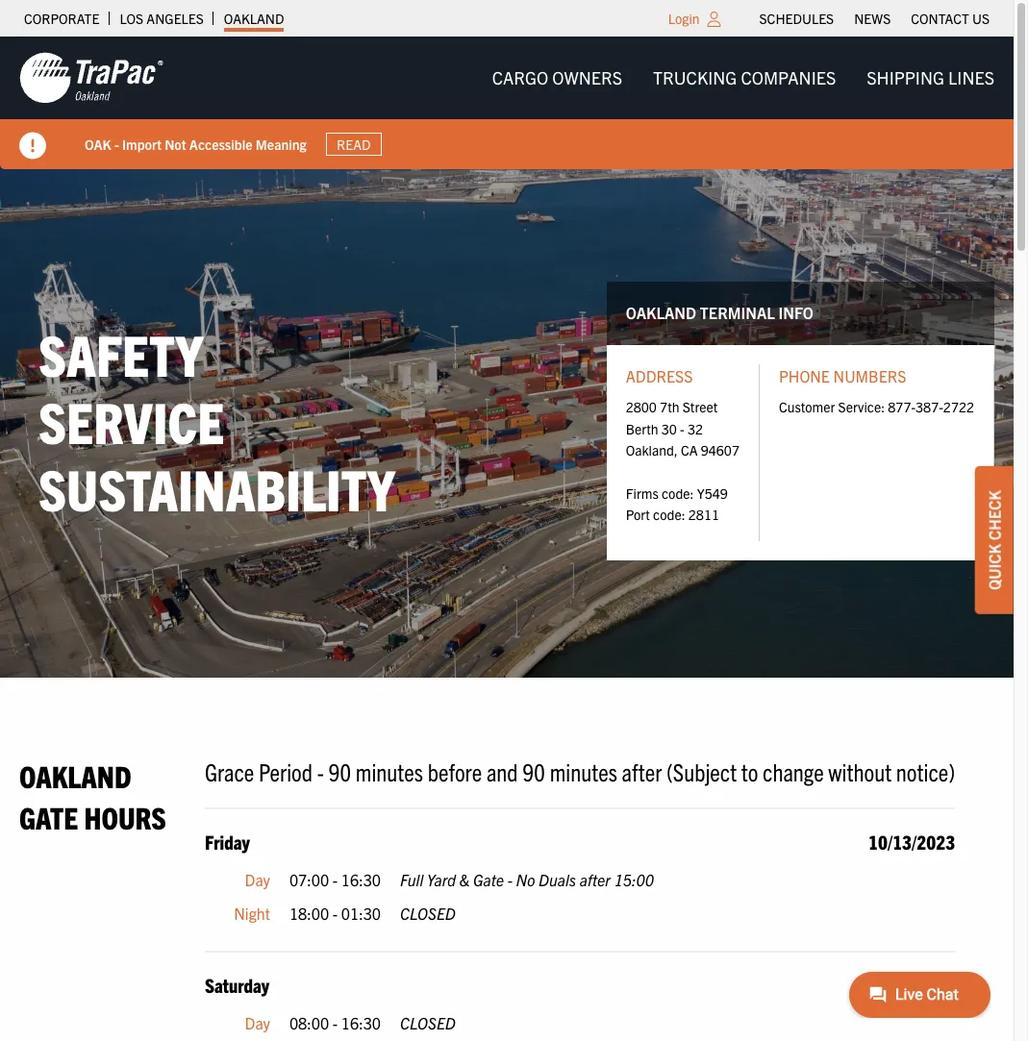Task type: describe. For each thing, give the bounding box(es) containing it.
07:00
[[289, 870, 329, 889]]

15:00
[[614, 870, 654, 889]]

news
[[854, 10, 891, 27]]

read link
[[326, 133, 382, 156]]

firms
[[626, 485, 658, 502]]

full
[[400, 870, 423, 889]]

menu bar inside banner
[[477, 58, 1010, 97]]

night
[[234, 904, 270, 923]]

not
[[165, 135, 186, 153]]

ca
[[681, 441, 698, 459]]

firms code:  y549 port code:  2811
[[626, 485, 728, 523]]

customer service: 877-387-2722
[[779, 398, 974, 416]]

us
[[972, 10, 990, 27]]

oak - import not accessible meaning
[[85, 135, 306, 153]]

oakland link
[[224, 5, 284, 32]]

day for friday
[[245, 870, 270, 889]]

yard
[[427, 870, 456, 889]]

accessible
[[189, 135, 252, 153]]

closed for 01:30
[[400, 904, 456, 923]]

- right the 08:00
[[333, 1013, 338, 1033]]

oakland for oakland
[[224, 10, 284, 27]]

companies
[[741, 66, 836, 88]]

30
[[661, 420, 677, 437]]

08:00 - 16:30
[[289, 1013, 381, 1033]]

quick check
[[985, 490, 1004, 590]]

hours
[[84, 798, 166, 836]]

info
[[778, 303, 813, 322]]

day for saturday
[[245, 1013, 270, 1033]]

2800
[[626, 398, 657, 416]]

schedules
[[759, 10, 834, 27]]

oakland,
[[626, 441, 678, 459]]

schedules link
[[759, 5, 834, 32]]

2 minutes from the left
[[550, 756, 617, 786]]

2811
[[688, 506, 719, 523]]

safety service sustainability
[[38, 319, 395, 523]]

trucking companies link
[[638, 58, 851, 97]]

oakland gate hours
[[19, 757, 166, 836]]

contact us link
[[911, 5, 990, 32]]

notice)
[[896, 756, 955, 786]]

- inside 2800 7th street berth 30 - 32 oakland, ca 94607
[[680, 420, 684, 437]]

solid image
[[19, 133, 46, 160]]

and
[[486, 756, 518, 786]]

contact us
[[911, 10, 990, 27]]

18:00
[[289, 904, 329, 923]]

387-
[[916, 398, 943, 416]]

check
[[985, 490, 1004, 540]]

2800 7th street berth 30 - 32 oakland, ca 94607
[[626, 398, 739, 459]]

2 90 from the left
[[522, 756, 545, 786]]

full yard & gate - no duals after 15:00
[[400, 870, 654, 889]]

phone numbers
[[779, 366, 906, 385]]

banner containing cargo owners
[[0, 37, 1028, 169]]

customer
[[779, 398, 835, 416]]

duals
[[539, 870, 576, 889]]

oakland for oakland gate hours
[[19, 757, 131, 794]]

meaning
[[256, 135, 306, 153]]

- inside banner
[[114, 135, 119, 153]]

los angeles
[[120, 10, 204, 27]]

login link
[[668, 10, 700, 27]]

1 90 from the left
[[328, 756, 351, 786]]

shipping lines link
[[851, 58, 1010, 97]]

cargo owners link
[[477, 58, 638, 97]]

quick
[[985, 544, 1004, 590]]

1 minutes from the left
[[356, 756, 423, 786]]

berth
[[626, 420, 658, 437]]

10/14/2023
[[868, 973, 955, 997]]

0 horizontal spatial after
[[580, 870, 611, 889]]

port
[[626, 506, 650, 523]]

16:30 for saturday
[[341, 1013, 381, 1033]]



Task type: locate. For each thing, give the bounding box(es) containing it.
2 16:30 from the top
[[341, 1013, 381, 1033]]

gate inside 'oakland gate hours'
[[19, 798, 78, 836]]

menu bar down light image
[[477, 58, 1010, 97]]

oakland up hours
[[19, 757, 131, 794]]

minutes right and
[[550, 756, 617, 786]]

import
[[122, 135, 162, 153]]

90
[[328, 756, 351, 786], [522, 756, 545, 786]]

safety
[[38, 319, 203, 389]]

menu bar up shipping
[[749, 5, 1000, 32]]

closed
[[400, 904, 456, 923], [400, 1013, 456, 1033]]

to
[[741, 756, 758, 786]]

1 vertical spatial oakland
[[626, 303, 696, 322]]

oakland right angeles
[[224, 10, 284, 27]]

16:30 right the 08:00
[[341, 1013, 381, 1033]]

lines
[[948, 66, 994, 88]]

2 day from the top
[[245, 1013, 270, 1033]]

sustainability
[[38, 453, 395, 523]]

0 vertical spatial after
[[622, 756, 662, 786]]

owners
[[552, 66, 622, 88]]

2 horizontal spatial oakland
[[626, 303, 696, 322]]

day down saturday
[[245, 1013, 270, 1033]]

without
[[828, 756, 892, 786]]

0 vertical spatial closed
[[400, 904, 456, 923]]

1 horizontal spatial oakland
[[224, 10, 284, 27]]

corporate link
[[24, 5, 99, 32]]

- right 07:00
[[333, 870, 338, 889]]

grace
[[205, 756, 254, 786]]

gate
[[19, 798, 78, 836], [473, 870, 504, 889]]

1 vertical spatial code:
[[653, 506, 685, 523]]

banner
[[0, 37, 1028, 169]]

trucking
[[653, 66, 737, 88]]

oakland up address
[[626, 303, 696, 322]]

los angeles link
[[120, 5, 204, 32]]

minutes
[[356, 756, 423, 786], [550, 756, 617, 786]]

0 horizontal spatial 90
[[328, 756, 351, 786]]

menu bar containing schedules
[[749, 5, 1000, 32]]

0 horizontal spatial oakland
[[19, 757, 131, 794]]

10/13/2023
[[868, 830, 955, 854]]

94607
[[701, 441, 739, 459]]

service:
[[838, 398, 885, 416]]

- right the oak
[[114, 135, 119, 153]]

1 vertical spatial menu bar
[[477, 58, 1010, 97]]

16:30 for friday
[[341, 870, 381, 889]]

gate right &
[[473, 870, 504, 889]]

2722
[[943, 398, 974, 416]]

- left no
[[507, 870, 513, 889]]

terminal
[[700, 303, 775, 322]]

0 vertical spatial oakland
[[224, 10, 284, 27]]

0 horizontal spatial gate
[[19, 798, 78, 836]]

shipping
[[867, 66, 944, 88]]

- left 01:30 on the bottom of page
[[333, 904, 338, 923]]

contact
[[911, 10, 969, 27]]

service
[[38, 386, 224, 456]]

0 vertical spatial menu bar
[[749, 5, 1000, 32]]

read
[[337, 136, 371, 153]]

grace period - 90 minutes before and 90 minutes after (subject to change without notice)
[[205, 756, 955, 786]]

closed right '08:00 - 16:30'
[[400, 1013, 456, 1033]]

1 vertical spatial 16:30
[[341, 1013, 381, 1033]]

address
[[626, 366, 693, 385]]

oakland inside 'oakland gate hours'
[[19, 757, 131, 794]]

news link
[[854, 5, 891, 32]]

2 closed from the top
[[400, 1013, 456, 1033]]

0 horizontal spatial minutes
[[356, 756, 423, 786]]

- right 'period'
[[317, 756, 324, 786]]

day up night
[[245, 870, 270, 889]]

oakland for oakland terminal info
[[626, 303, 696, 322]]

0 vertical spatial 16:30
[[341, 870, 381, 889]]

code:
[[662, 485, 694, 502], [653, 506, 685, 523]]

1 vertical spatial after
[[580, 870, 611, 889]]

oakland image
[[19, 51, 163, 105]]

0 vertical spatial day
[[245, 870, 270, 889]]

1 horizontal spatial 90
[[522, 756, 545, 786]]

2 vertical spatial oakland
[[19, 757, 131, 794]]

no
[[516, 870, 535, 889]]

cargo
[[492, 66, 548, 88]]

quick check link
[[975, 466, 1014, 614]]

corporate
[[24, 10, 99, 27]]

08:00
[[289, 1013, 329, 1033]]

before
[[428, 756, 482, 786]]

- left 32
[[680, 420, 684, 437]]

90 right and
[[522, 756, 545, 786]]

cargo owners
[[492, 66, 622, 88]]

closed for 16:30
[[400, 1013, 456, 1033]]

oakland terminal info
[[626, 303, 813, 322]]

16:30
[[341, 870, 381, 889], [341, 1013, 381, 1033]]

1 horizontal spatial gate
[[473, 870, 504, 889]]

0 vertical spatial code:
[[662, 485, 694, 502]]

16:30 up 01:30 on the bottom of page
[[341, 870, 381, 889]]

1 day from the top
[[245, 870, 270, 889]]

phone
[[779, 366, 830, 385]]

closed down yard
[[400, 904, 456, 923]]

login
[[668, 10, 700, 27]]

-
[[114, 135, 119, 153], [680, 420, 684, 437], [317, 756, 324, 786], [333, 870, 338, 889], [507, 870, 513, 889], [333, 904, 338, 923], [333, 1013, 338, 1033]]

1 16:30 from the top
[[341, 870, 381, 889]]

los
[[120, 10, 143, 27]]

menu bar
[[749, 5, 1000, 32], [477, 58, 1010, 97]]

angeles
[[147, 10, 204, 27]]

gate left hours
[[19, 798, 78, 836]]

period
[[259, 756, 313, 786]]

trucking companies
[[653, 66, 836, 88]]

light image
[[707, 12, 721, 27]]

1 horizontal spatial minutes
[[550, 756, 617, 786]]

1 vertical spatial gate
[[473, 870, 504, 889]]

menu bar containing cargo owners
[[477, 58, 1010, 97]]

friday
[[205, 830, 250, 854]]

street
[[682, 398, 718, 416]]

after
[[622, 756, 662, 786], [580, 870, 611, 889]]

1 horizontal spatial after
[[622, 756, 662, 786]]

0 vertical spatial gate
[[19, 798, 78, 836]]

after left the (subject
[[622, 756, 662, 786]]

&
[[459, 870, 470, 889]]

numbers
[[833, 366, 906, 385]]

day
[[245, 870, 270, 889], [245, 1013, 270, 1033]]

01:30
[[341, 904, 381, 923]]

code: right port
[[653, 506, 685, 523]]

change
[[763, 756, 824, 786]]

(subject
[[666, 756, 737, 786]]

minutes left before
[[356, 756, 423, 786]]

7th
[[660, 398, 679, 416]]

90 right 'period'
[[328, 756, 351, 786]]

32
[[688, 420, 703, 437]]

code: up '2811'
[[662, 485, 694, 502]]

1 closed from the top
[[400, 904, 456, 923]]

after right duals at the right of page
[[580, 870, 611, 889]]

oak
[[85, 135, 111, 153]]

y549
[[697, 485, 728, 502]]

07:00 - 16:30
[[289, 870, 381, 889]]

18:00 - 01:30
[[289, 904, 381, 923]]

shipping lines
[[867, 66, 994, 88]]

877-
[[888, 398, 916, 416]]

1 vertical spatial day
[[245, 1013, 270, 1033]]

saturday
[[205, 973, 269, 997]]

1 vertical spatial closed
[[400, 1013, 456, 1033]]



Task type: vqa. For each thing, say whether or not it's contained in the screenshot.
SS LINE
no



